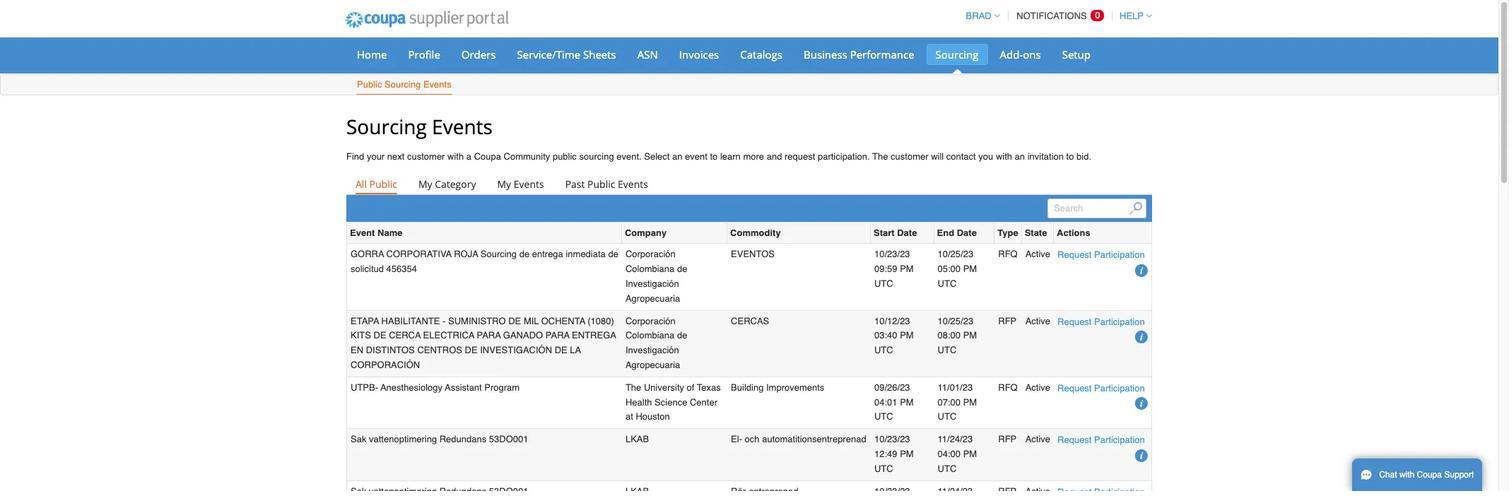 Task type: locate. For each thing, give the bounding box(es) containing it.
pm inside "11/24/23 04:00 pm utc"
[[963, 449, 977, 459]]

habilitante
[[381, 316, 440, 326]]

pm for 03:40
[[900, 330, 914, 341]]

pm for 08:00
[[963, 330, 977, 341]]

1 my from the left
[[418, 178, 432, 191]]

03:40
[[874, 330, 897, 341]]

my for my events
[[497, 178, 511, 191]]

to left learn
[[710, 151, 718, 162]]

1 horizontal spatial the
[[872, 151, 888, 162]]

request participation for 11/24/23 04:00 pm utc
[[1058, 435, 1145, 445]]

corporación right (1080)
[[626, 316, 676, 326]]

2 customer from the left
[[891, 151, 929, 162]]

1 rfq from the top
[[998, 249, 1018, 260]]

with right you
[[996, 151, 1012, 162]]

2 para from the left
[[546, 330, 570, 341]]

corporación colombiana de investigación agropecuaria
[[626, 249, 687, 304], [626, 316, 687, 370]]

1 vertical spatial investigación
[[626, 345, 679, 356]]

10/23/23 up 09:59
[[874, 249, 910, 260]]

corporación colombiana de investigación agropecuaria for (1080)
[[626, 316, 687, 370]]

colombiana for (1080)
[[626, 330, 675, 341]]

utc for 10/25/23 08:00 pm utc
[[938, 345, 957, 356]]

orders link
[[452, 44, 505, 65]]

sak
[[351, 434, 366, 445]]

1 an from the left
[[672, 151, 682, 162]]

houston
[[636, 412, 670, 422]]

event
[[350, 228, 375, 238]]

pm inside 10/12/23 03:40 pm utc
[[900, 330, 914, 341]]

1 date from the left
[[897, 228, 917, 238]]

1 horizontal spatial coupa
[[1417, 470, 1442, 480]]

all public link
[[346, 175, 406, 195]]

add-
[[1000, 47, 1023, 62]]

2 agropecuaria from the top
[[626, 360, 680, 370]]

my category link
[[409, 175, 485, 195]]

de down electrica
[[465, 345, 478, 356]]

an left invitation
[[1015, 151, 1025, 162]]

pm for 04:01
[[900, 397, 914, 408]]

date
[[897, 228, 917, 238], [957, 228, 977, 238]]

2 rfq from the top
[[998, 382, 1018, 393]]

utc inside the 11/01/23 07:00 pm utc
[[938, 412, 957, 422]]

active for 11/01/23 07:00 pm utc
[[1025, 382, 1050, 393]]

participation for 11/01/23 07:00 pm utc
[[1094, 383, 1145, 394]]

start
[[874, 228, 895, 238]]

service/time
[[517, 47, 580, 62]]

university
[[644, 382, 684, 393]]

0 vertical spatial investigación
[[626, 278, 679, 289]]

10/25/23 inside the 10/25/23 05:00 pm utc
[[938, 249, 974, 260]]

request participation for 11/01/23 07:00 pm utc
[[1058, 383, 1145, 394]]

1 vertical spatial rfq
[[998, 382, 1018, 393]]

anesthesiology
[[380, 382, 443, 393]]

2 corporación from the top
[[626, 316, 676, 326]]

10/23/23 09:59 pm utc
[[874, 249, 914, 289]]

the
[[872, 151, 888, 162], [626, 382, 641, 393]]

2 horizontal spatial with
[[1400, 470, 1415, 480]]

utc for 09/26/23 04:01 pm utc
[[874, 412, 893, 422]]

customer left the will
[[891, 151, 929, 162]]

customer right next
[[407, 151, 445, 162]]

2 request participation button from the top
[[1058, 314, 1145, 329]]

la
[[570, 345, 581, 356]]

request participation button for 11/24/23 04:00 pm utc
[[1058, 433, 1145, 448]]

1 vertical spatial agropecuaria
[[626, 360, 680, 370]]

utc inside "09/26/23 04:01 pm utc"
[[874, 412, 893, 422]]

public sourcing events link
[[356, 76, 452, 95]]

2 10/25/23 from the top
[[938, 316, 974, 326]]

an left event
[[672, 151, 682, 162]]

brad
[[966, 11, 992, 21]]

10/25/23 up 08:00
[[938, 316, 974, 326]]

pm right 05:00
[[963, 264, 977, 274]]

1 agropecuaria from the top
[[626, 293, 680, 304]]

lkab
[[626, 434, 649, 445]]

corporación colombiana de investigación agropecuaria down company button
[[626, 249, 687, 304]]

2 request participation from the top
[[1058, 316, 1145, 327]]

with right chat
[[1400, 470, 1415, 480]]

0 horizontal spatial my
[[418, 178, 432, 191]]

participation
[[1094, 250, 1145, 260], [1094, 316, 1145, 327], [1094, 383, 1145, 394], [1094, 435, 1145, 445]]

09:59
[[874, 264, 897, 274]]

10/23/23 inside "10/23/23 09:59 pm utc"
[[874, 249, 910, 260]]

pm down 10/12/23
[[900, 330, 914, 341]]

0 horizontal spatial the
[[626, 382, 641, 393]]

utc inside the 10/25/23 05:00 pm utc
[[938, 278, 957, 289]]

end date button
[[937, 226, 977, 241]]

2 colombiana from the top
[[626, 330, 675, 341]]

event
[[685, 151, 708, 162]]

coupa right a
[[474, 151, 501, 162]]

1 vertical spatial the
[[626, 382, 641, 393]]

tab list
[[346, 175, 1152, 195]]

2 date from the left
[[957, 228, 977, 238]]

request for 10/25/23 05:00 pm utc
[[1058, 250, 1092, 260]]

rfp right "11/24/23 04:00 pm utc"
[[998, 434, 1017, 445]]

09/26/23 04:01 pm utc
[[874, 382, 914, 422]]

utpb- anesthesiology assistant program
[[351, 382, 520, 393]]

1 10/23/23 from the top
[[874, 249, 910, 260]]

at
[[626, 412, 633, 422]]

10/25/23 up 05:00
[[938, 249, 974, 260]]

1 horizontal spatial date
[[957, 228, 977, 238]]

och
[[745, 434, 760, 445]]

3 request participation button from the top
[[1058, 381, 1145, 396]]

colombiana up university
[[626, 330, 675, 341]]

utc down 07:00
[[938, 412, 957, 422]]

utc inside "11/24/23 04:00 pm utc"
[[938, 464, 957, 474]]

utc for 10/12/23 03:40 pm utc
[[874, 345, 893, 356]]

date right "end"
[[957, 228, 977, 238]]

and
[[767, 151, 782, 162]]

public right past
[[587, 178, 615, 191]]

gorra
[[351, 249, 384, 260]]

pm down 11/01/23
[[963, 397, 977, 408]]

corporación down company button
[[626, 249, 676, 260]]

1 corporación from the top
[[626, 249, 676, 260]]

rfq for 11/01/23 07:00 pm utc
[[998, 382, 1018, 393]]

utc down the "12:49"
[[874, 464, 893, 474]]

1 request participation button from the top
[[1058, 248, 1145, 263]]

rfq down "type" button
[[998, 249, 1018, 260]]

10/25/23
[[938, 249, 974, 260], [938, 316, 974, 326]]

chat with coupa support
[[1379, 470, 1474, 480]]

ons
[[1023, 47, 1041, 62]]

public right all
[[369, 178, 397, 191]]

4 request from the top
[[1058, 435, 1092, 445]]

request for 10/25/23 08:00 pm utc
[[1058, 316, 1092, 327]]

2 my from the left
[[497, 178, 511, 191]]

1 horizontal spatial my
[[497, 178, 511, 191]]

1 vertical spatial rfp
[[998, 434, 1017, 445]]

10/25/23 inside 10/25/23 08:00 pm utc
[[938, 316, 974, 326]]

pm right the "12:49"
[[900, 449, 914, 459]]

1 request from the top
[[1058, 250, 1092, 260]]

agropecuaria up university
[[626, 360, 680, 370]]

2 rfp from the top
[[998, 434, 1017, 445]]

state
[[1025, 228, 1047, 238]]

request participation button for 10/25/23 08:00 pm utc
[[1058, 314, 1145, 329]]

rfq right the 11/01/23 07:00 pm utc
[[998, 382, 1018, 393]]

pm inside the 10/25/23 05:00 pm utc
[[963, 264, 977, 274]]

4 active from the top
[[1025, 434, 1050, 445]]

11/01/23
[[938, 382, 973, 393]]

pm inside the 11/01/23 07:00 pm utc
[[963, 397, 977, 408]]

1 horizontal spatial customer
[[891, 151, 929, 162]]

events
[[423, 79, 451, 90], [432, 113, 493, 140], [514, 178, 544, 191], [618, 178, 648, 191]]

1 vertical spatial corporación colombiana de investigación agropecuaria
[[626, 316, 687, 370]]

with
[[448, 151, 464, 162], [996, 151, 1012, 162], [1400, 470, 1415, 480]]

0 vertical spatial rfp
[[998, 316, 1017, 326]]

colombiana down company button
[[626, 264, 675, 274]]

request participation for 10/25/23 08:00 pm utc
[[1058, 316, 1145, 327]]

0 vertical spatial corporación
[[626, 249, 676, 260]]

company
[[625, 228, 667, 238]]

utc inside 10/25/23 08:00 pm utc
[[938, 345, 957, 356]]

2 to from the left
[[1066, 151, 1074, 162]]

rfp right 10/25/23 08:00 pm utc
[[998, 316, 1017, 326]]

end
[[937, 228, 954, 238]]

participation.
[[818, 151, 870, 162]]

pm inside "09/26/23 04:01 pm utc"
[[900, 397, 914, 408]]

next
[[387, 151, 405, 162]]

my for my category
[[418, 178, 432, 191]]

the right participation.
[[872, 151, 888, 162]]

2 request from the top
[[1058, 316, 1092, 327]]

date inside start date button
[[897, 228, 917, 238]]

0 vertical spatial agropecuaria
[[626, 293, 680, 304]]

pm inside "10/23/23 09:59 pm utc"
[[900, 264, 914, 274]]

utc down 05:00
[[938, 278, 957, 289]]

1 horizontal spatial to
[[1066, 151, 1074, 162]]

investigación up university
[[626, 345, 679, 356]]

profile link
[[399, 44, 449, 65]]

2 participation from the top
[[1094, 316, 1145, 327]]

1 horizontal spatial an
[[1015, 151, 1025, 162]]

coupa left support on the bottom of the page
[[1417, 470, 1442, 480]]

10/23/23
[[874, 249, 910, 260], [874, 434, 910, 445]]

the up health
[[626, 382, 641, 393]]

1 investigación from the top
[[626, 278, 679, 289]]

my
[[418, 178, 432, 191], [497, 178, 511, 191]]

para down ochenta
[[546, 330, 570, 341]]

1 request participation from the top
[[1058, 250, 1145, 260]]

3 participation from the top
[[1094, 383, 1145, 394]]

1 participation from the top
[[1094, 250, 1145, 260]]

2 investigación from the top
[[626, 345, 679, 356]]

rfp
[[998, 316, 1017, 326], [998, 434, 1017, 445]]

agropecuaria for etapa habilitante - suministro de mil ochenta (1080) kits de cerca electrica para ganado para entrega en distintos centros de investigación de la corporación
[[626, 360, 680, 370]]

10/12/23
[[874, 316, 910, 326]]

0 horizontal spatial para
[[477, 330, 501, 341]]

cercas
[[731, 316, 769, 326]]

utc
[[874, 278, 893, 289], [938, 278, 957, 289], [874, 345, 893, 356], [938, 345, 957, 356], [874, 412, 893, 422], [938, 412, 957, 422], [874, 464, 893, 474], [938, 464, 957, 474]]

navigation containing notifications 0
[[960, 2, 1152, 30]]

my left category at the top
[[418, 178, 432, 191]]

1 vertical spatial colombiana
[[626, 330, 675, 341]]

0 horizontal spatial an
[[672, 151, 682, 162]]

1 colombiana from the top
[[626, 264, 675, 274]]

date right start
[[897, 228, 917, 238]]

pm for 04:00
[[963, 449, 977, 459]]

centros
[[417, 345, 462, 356]]

pm inside 10/23/23 12:49 pm utc
[[900, 449, 914, 459]]

to left bid.
[[1066, 151, 1074, 162]]

customer
[[407, 151, 445, 162], [891, 151, 929, 162]]

10/23/23 inside 10/23/23 12:49 pm utc
[[874, 434, 910, 445]]

all
[[356, 178, 367, 191]]

4 participation from the top
[[1094, 435, 1145, 445]]

events up a
[[432, 113, 493, 140]]

business performance link
[[795, 44, 924, 65]]

10/25/23 for 05:00
[[938, 249, 974, 260]]

corporación for etapa habilitante - suministro de mil ochenta (1080) kits de cerca electrica para ganado para entrega en distintos centros de investigación de la corporación
[[626, 316, 676, 326]]

participation for 10/25/23 05:00 pm utc
[[1094, 250, 1145, 260]]

your
[[367, 151, 385, 162]]

utc inside 10/12/23 03:40 pm utc
[[874, 345, 893, 356]]

1 corporación colombiana de investigación agropecuaria from the top
[[626, 249, 687, 304]]

start date
[[874, 228, 917, 238]]

past
[[565, 178, 585, 191]]

2 corporación colombiana de investigación agropecuaria from the top
[[626, 316, 687, 370]]

3 active from the top
[[1025, 382, 1050, 393]]

search image
[[1129, 202, 1142, 215]]

my down community
[[497, 178, 511, 191]]

4 request participation from the top
[[1058, 435, 1145, 445]]

0 vertical spatial 10/25/23
[[938, 249, 974, 260]]

0 horizontal spatial date
[[897, 228, 917, 238]]

date inside end date button
[[957, 228, 977, 238]]

3 request participation from the top
[[1058, 383, 1145, 394]]

pm down the 11/24/23
[[963, 449, 977, 459]]

utc inside 10/23/23 12:49 pm utc
[[874, 464, 893, 474]]

2 10/23/23 from the top
[[874, 434, 910, 445]]

utc down 04:00
[[938, 464, 957, 474]]

sourcing down brad
[[936, 47, 979, 62]]

10/23/23 up the "12:49"
[[874, 434, 910, 445]]

3 request from the top
[[1058, 383, 1092, 394]]

request
[[1058, 250, 1092, 260], [1058, 316, 1092, 327], [1058, 383, 1092, 394], [1058, 435, 1092, 445]]

add-ons
[[1000, 47, 1041, 62]]

pm inside 10/25/23 08:00 pm utc
[[963, 330, 977, 341]]

community
[[504, 151, 550, 162]]

pm for 12:49
[[900, 449, 914, 459]]

10/23/23 for 12:49
[[874, 434, 910, 445]]

pm right 08:00
[[963, 330, 977, 341]]

1 vertical spatial coupa
[[1417, 470, 1442, 480]]

corporación
[[626, 249, 676, 260], [626, 316, 676, 326]]

1 10/25/23 from the top
[[938, 249, 974, 260]]

pm down 09/26/23
[[900, 397, 914, 408]]

sourcing inside gorra corporativa roja sourcing de entrega inmediata de solicitud 456354
[[481, 249, 517, 260]]

redundans
[[440, 434, 487, 445]]

of
[[687, 382, 695, 393]]

to
[[710, 151, 718, 162], [1066, 151, 1074, 162]]

setup link
[[1053, 44, 1100, 65]]

electrica
[[423, 330, 474, 341]]

de up distintos
[[374, 330, 386, 341]]

events down profile
[[423, 79, 451, 90]]

utc for 11/24/23 04:00 pm utc
[[938, 464, 957, 474]]

utc down 09:59
[[874, 278, 893, 289]]

-
[[443, 316, 446, 326]]

sourcing down profile link
[[385, 79, 421, 90]]

utc down "04:01"
[[874, 412, 893, 422]]

business
[[804, 47, 847, 62]]

1 rfp from the top
[[998, 316, 1017, 326]]

0 horizontal spatial to
[[710, 151, 718, 162]]

coupa supplier portal image
[[336, 2, 518, 37]]

0 horizontal spatial customer
[[407, 151, 445, 162]]

utc down 03:40
[[874, 345, 893, 356]]

request participation
[[1058, 250, 1145, 260], [1058, 316, 1145, 327], [1058, 383, 1145, 394], [1058, 435, 1145, 445]]

utc for 10/23/23 12:49 pm utc
[[874, 464, 893, 474]]

commodity button
[[730, 226, 781, 241]]

pm right 09:59
[[900, 264, 914, 274]]

with left a
[[448, 151, 464, 162]]

utc down 08:00
[[938, 345, 957, 356]]

chat
[[1379, 470, 1397, 480]]

09/26/23
[[874, 382, 910, 393]]

investigación down company button
[[626, 278, 679, 289]]

investigación for etapa habilitante - suministro de mil ochenta (1080) kits de cerca electrica para ganado para entrega en distintos centros de investigación de la corporación
[[626, 345, 679, 356]]

navigation
[[960, 2, 1152, 30]]

0 vertical spatial colombiana
[[626, 264, 675, 274]]

0 vertical spatial corporación colombiana de investigación agropecuaria
[[626, 249, 687, 304]]

sourcing right roja
[[481, 249, 517, 260]]

2 active from the top
[[1025, 316, 1050, 326]]

0 vertical spatial rfq
[[998, 249, 1018, 260]]

1 active from the top
[[1025, 249, 1050, 260]]

0 horizontal spatial coupa
[[474, 151, 501, 162]]

center
[[690, 397, 718, 408]]

utc inside "10/23/23 09:59 pm utc"
[[874, 278, 893, 289]]

building
[[731, 382, 764, 393]]

corporación colombiana de investigación agropecuaria up university
[[626, 316, 687, 370]]

0 horizontal spatial with
[[448, 151, 464, 162]]

corporación for gorra corporativa roja sourcing de entrega inmediata de solicitud 456354
[[626, 249, 676, 260]]

1 vertical spatial corporación
[[626, 316, 676, 326]]

0 vertical spatial 10/23/23
[[874, 249, 910, 260]]

rfp for 10/25/23 08:00 pm utc
[[998, 316, 1017, 326]]

el- och automatitionsentreprenad
[[731, 434, 866, 445]]

health
[[626, 397, 652, 408]]

sourcing events
[[346, 113, 493, 140]]

1 horizontal spatial para
[[546, 330, 570, 341]]

4 request participation button from the top
[[1058, 433, 1145, 448]]

1 vertical spatial 10/23/23
[[874, 434, 910, 445]]

para down suministro
[[477, 330, 501, 341]]

1 vertical spatial 10/25/23
[[938, 316, 974, 326]]

agropecuaria down company button
[[626, 293, 680, 304]]



Task type: vqa. For each thing, say whether or not it's contained in the screenshot.
'Sheets'
yes



Task type: describe. For each thing, give the bounding box(es) containing it.
find
[[346, 151, 364, 162]]

notifications
[[1017, 11, 1087, 21]]

events down event.
[[618, 178, 648, 191]]

catalogs
[[740, 47, 783, 62]]

10/25/23 for 08:00
[[938, 316, 974, 326]]

service/time sheets link
[[508, 44, 625, 65]]

invoices
[[679, 47, 719, 62]]

texas
[[697, 382, 721, 393]]

help link
[[1113, 11, 1152, 21]]

request participation button for 10/25/23 05:00 pm utc
[[1058, 248, 1145, 263]]

sourcing inside the public sourcing events link
[[385, 79, 421, 90]]

start date button
[[874, 226, 917, 241]]

all public
[[356, 178, 397, 191]]

05:00
[[938, 264, 961, 274]]

public for past
[[587, 178, 615, 191]]

program
[[484, 382, 520, 393]]

ochenta
[[541, 316, 585, 326]]

past public events link
[[556, 175, 657, 195]]

entrega
[[572, 330, 616, 341]]

utc for 10/23/23 09:59 pm utc
[[874, 278, 893, 289]]

rfp for 11/24/23 04:00 pm utc
[[998, 434, 1017, 445]]

coupa inside "button"
[[1417, 470, 1442, 480]]

cerca
[[389, 330, 421, 341]]

investigación
[[480, 345, 552, 356]]

inmediata
[[566, 249, 606, 260]]

request participation for 10/25/23 05:00 pm utc
[[1058, 250, 1145, 260]]

will
[[931, 151, 944, 162]]

improvements
[[766, 382, 824, 393]]

category
[[435, 178, 476, 191]]

service/time sheets
[[517, 47, 616, 62]]

active for 11/24/23 04:00 pm utc
[[1025, 434, 1050, 445]]

select
[[644, 151, 670, 162]]

2 an from the left
[[1015, 151, 1025, 162]]

request participation button for 11/01/23 07:00 pm utc
[[1058, 381, 1145, 396]]

type button
[[998, 226, 1018, 241]]

distintos
[[366, 345, 415, 356]]

public down home
[[357, 79, 382, 90]]

end date
[[937, 228, 977, 238]]

invitation
[[1028, 151, 1064, 162]]

automatitionsentreprenad
[[762, 434, 866, 445]]

en
[[351, 345, 363, 356]]

public
[[553, 151, 577, 162]]

11/01/23 07:00 pm utc
[[938, 382, 977, 422]]

etapa habilitante - suministro de mil ochenta (1080) kits de cerca electrica para ganado para entrega en distintos centros de investigación de la corporación
[[351, 316, 616, 370]]

pm for 05:00
[[963, 264, 977, 274]]

public for all
[[369, 178, 397, 191]]

state button
[[1025, 226, 1047, 241]]

utc for 10/25/23 05:00 pm utc
[[938, 278, 957, 289]]

participation for 10/25/23 08:00 pm utc
[[1094, 316, 1145, 327]]

1 horizontal spatial with
[[996, 151, 1012, 162]]

building improvements
[[731, 382, 824, 393]]

solicitud
[[351, 264, 384, 274]]

the inside the university of texas health science center at houston
[[626, 382, 641, 393]]

pm for 07:00
[[963, 397, 977, 408]]

tab list containing all public
[[346, 175, 1152, 195]]

corporación colombiana de investigación agropecuaria for de
[[626, 249, 687, 304]]

agropecuaria for gorra corporativa roja sourcing de entrega inmediata de solicitud 456354
[[626, 293, 680, 304]]

with inside "button"
[[1400, 470, 1415, 480]]

pm for 09:59
[[900, 264, 914, 274]]

science
[[655, 397, 687, 408]]

10/23/23 for 09:59
[[874, 249, 910, 260]]

sourcing up next
[[346, 113, 427, 140]]

colombiana for de
[[626, 264, 675, 274]]

performance
[[850, 47, 914, 62]]

0
[[1095, 10, 1100, 21]]

active for 10/25/23 08:00 pm utc
[[1025, 316, 1050, 326]]

actions button
[[1057, 226, 1091, 241]]

10/23/23 12:49 pm utc
[[874, 434, 914, 474]]

asn link
[[628, 44, 667, 65]]

mil
[[524, 316, 539, 326]]

53do001
[[489, 434, 528, 445]]

Search text field
[[1048, 199, 1147, 219]]

request for 11/24/23 04:00 pm utc
[[1058, 435, 1092, 445]]

date for start date
[[897, 228, 917, 238]]

date for end date
[[957, 228, 977, 238]]

chat with coupa support button
[[1352, 459, 1483, 491]]

11/24/23
[[938, 434, 973, 445]]

0 vertical spatial coupa
[[474, 151, 501, 162]]

eventos
[[731, 249, 775, 260]]

rfq for 10/25/23 05:00 pm utc
[[998, 249, 1018, 260]]

you
[[979, 151, 993, 162]]

home link
[[348, 44, 396, 65]]

investigación for gorra corporativa roja sourcing de entrega inmediata de solicitud 456354
[[626, 278, 679, 289]]

suministro
[[448, 316, 506, 326]]

utc for 11/01/23 07:00 pm utc
[[938, 412, 957, 422]]

request
[[785, 151, 815, 162]]

el-
[[731, 434, 742, 445]]

my events link
[[488, 175, 553, 195]]

de left la
[[555, 345, 567, 356]]

sourcing inside "link"
[[936, 47, 979, 62]]

sheets
[[583, 47, 616, 62]]

add-ons link
[[991, 44, 1050, 65]]

04:00
[[938, 449, 961, 459]]

the university of texas health science center at houston
[[626, 382, 721, 422]]

1 to from the left
[[710, 151, 718, 162]]

corporativa
[[386, 249, 452, 260]]

contact
[[946, 151, 976, 162]]

1 customer from the left
[[407, 151, 445, 162]]

catalogs link
[[731, 44, 792, 65]]

my events
[[497, 178, 544, 191]]

1 para from the left
[[477, 330, 501, 341]]

10/25/23 08:00 pm utc
[[938, 316, 977, 356]]

(1080)
[[588, 316, 614, 326]]

de left mil
[[508, 316, 521, 326]]

business performance
[[804, 47, 914, 62]]

home
[[357, 47, 387, 62]]

request for 11/01/23 07:00 pm utc
[[1058, 383, 1092, 394]]

sourcing
[[579, 151, 614, 162]]

456354
[[386, 264, 417, 274]]

events down community
[[514, 178, 544, 191]]

0 vertical spatial the
[[872, 151, 888, 162]]

type
[[998, 228, 1018, 238]]

company button
[[625, 226, 667, 241]]

10/12/23 03:40 pm utc
[[874, 316, 914, 356]]

sourcing link
[[926, 44, 988, 65]]

find your next customer with a coupa community public sourcing event. select an event to learn more and request participation. the customer will contact you with an invitation to bid.
[[346, 151, 1091, 162]]

participation for 11/24/23 04:00 pm utc
[[1094, 435, 1145, 445]]

notifications 0
[[1017, 10, 1100, 21]]

entrega
[[532, 249, 563, 260]]

kits
[[351, 330, 371, 341]]

brad link
[[960, 11, 1000, 21]]

vattenoptimering
[[369, 434, 437, 445]]

active for 10/25/23 05:00 pm utc
[[1025, 249, 1050, 260]]

more
[[743, 151, 764, 162]]

past public events
[[565, 178, 648, 191]]



